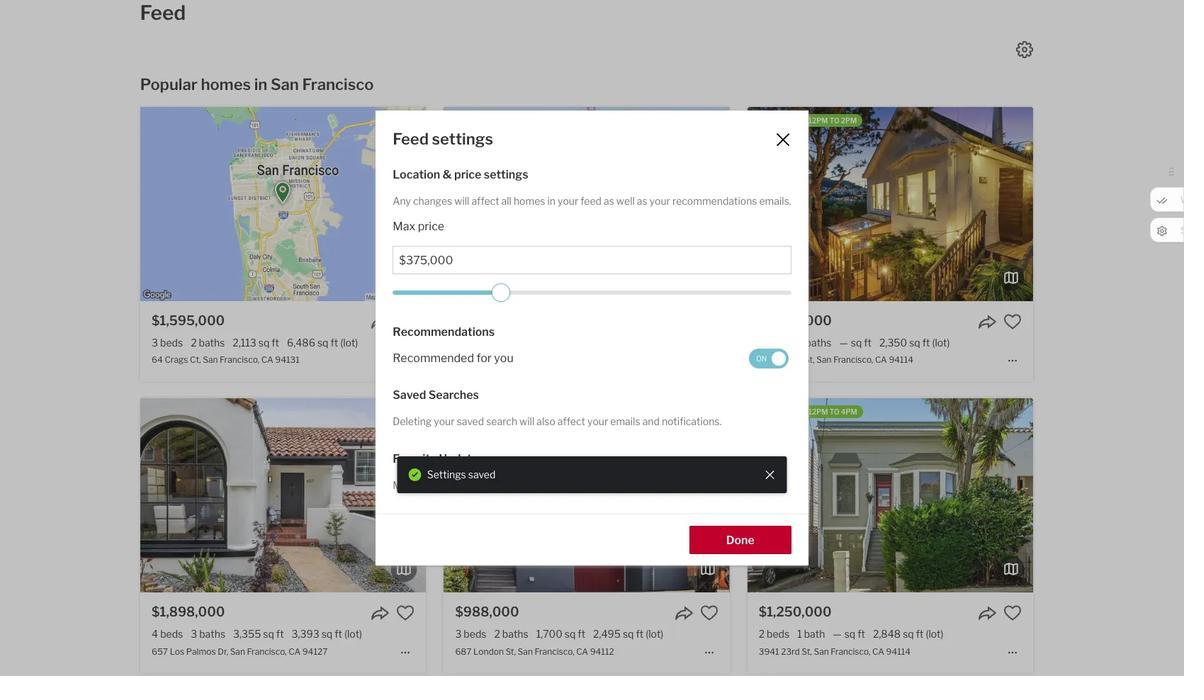 Task type: describe. For each thing, give the bounding box(es) containing it.
recommendations
[[393, 326, 495, 339]]

feed settings
[[393, 130, 493, 148]]

4pm for $988,000
[[524, 408, 540, 416]]

ft right 2,350
[[923, 337, 930, 349]]

6
[[455, 337, 462, 349]]

94121
[[633, 355, 657, 365]]

ft left 3,393
[[276, 628, 284, 640]]

ft left 2,848
[[858, 628, 866, 640]]

sq up 3978 22nd st, san francisco, ca 94114
[[851, 337, 862, 349]]

2 as from the left
[[637, 195, 648, 207]]

favorite button image for $988,000
[[700, 604, 719, 623]]

to for $1,495,000
[[830, 116, 840, 125]]

0 vertical spatial in
[[254, 75, 268, 94]]

baths for $988,000
[[503, 628, 529, 640]]

— for $1,495,000
[[840, 337, 848, 349]]

Max price slider range field
[[393, 284, 792, 302]]

1 horizontal spatial affect
[[558, 416, 586, 428]]

3,393
[[292, 628, 320, 640]]

2 photo of 657 los palmos dr, san francisco, ca 94127 image from the left
[[140, 399, 426, 593]]

ft left 2,350
[[864, 337, 872, 349]]

540
[[455, 355, 472, 365]]

group settings. link
[[551, 479, 622, 491]]

updates
[[439, 452, 485, 466]]

ft up '94131'
[[272, 337, 279, 349]]

94112
[[590, 646, 614, 657]]

— for $1,250,000
[[833, 628, 842, 640]]

687
[[455, 646, 472, 657]]

to for $1,250,000
[[830, 408, 840, 416]]

2 up 3978
[[759, 337, 765, 349]]

group
[[553, 479, 581, 491]]

ca down 3,393
[[289, 646, 301, 657]]

sq right 2,113
[[259, 337, 270, 349]]

you
[[494, 352, 514, 365]]

baths for $1,595,000
[[199, 337, 225, 349]]

del
[[516, 355, 529, 365]]

2,113 sq ft
[[233, 337, 279, 349]]

1 photo of 3978 22nd st, san francisco, ca 94114 image from the left
[[462, 107, 748, 301]]

saved searches
[[393, 389, 479, 402]]

your down favorite updates
[[432, 479, 453, 491]]

2 photo of 3941 23rd st, san francisco, ca 94114 image from the left
[[748, 399, 1034, 593]]

ct,
[[190, 355, 201, 365]]

3 photo of 540 el camino del mar st, san francisco, ca 94121 image from the left
[[730, 107, 1016, 301]]

any changes will affect all homes in your feed as well as your recommendations emails.
[[393, 195, 792, 207]]

settings saved
[[427, 469, 496, 481]]

favorite updates
[[393, 452, 485, 466]]

done
[[727, 534, 755, 547]]

4
[[152, 628, 158, 640]]

favorites link
[[453, 479, 498, 491]]

manage your favorites or edit your group settings.
[[393, 479, 622, 491]]

687 london st, san francisco, ca 94112
[[455, 646, 614, 657]]

sq right the 2,495
[[623, 628, 634, 640]]

ca for $1,495,000
[[875, 355, 887, 365]]

or
[[498, 479, 508, 491]]

1 vertical spatial in
[[548, 195, 556, 207]]

3 photo of 657 los palmos dr, san francisco, ca 94127 image from the left
[[426, 399, 712, 593]]

sq up 94127
[[322, 628, 333, 640]]

emails
[[611, 416, 641, 428]]

0 horizontal spatial 2pm
[[495, 408, 511, 416]]

saved
[[393, 389, 426, 402]]

2 photo of 540 el camino del mar st, san francisco, ca 94121 image from the left
[[444, 107, 730, 301]]

camino
[[483, 355, 514, 365]]

0 horizontal spatial price
[[418, 220, 445, 234]]

beds for $1,250,000
[[767, 628, 790, 640]]

2 baths for $1,495,000
[[798, 337, 832, 349]]

well
[[617, 195, 635, 207]]

3,393 sq ft (lot)
[[292, 628, 362, 640]]

deleting
[[393, 416, 432, 428]]

$25,000,000
[[455, 313, 540, 328]]

$988,000
[[455, 605, 519, 620]]

1 horizontal spatial 3
[[191, 628, 197, 640]]

3 baths
[[191, 628, 225, 640]]

favorite button checkbox for $1,595,000
[[396, 313, 415, 331]]

favorite button checkbox for $1,495,000
[[1004, 313, 1022, 331]]

540 el camino del mar st, san francisco, ca 94121
[[455, 355, 657, 365]]

favorite button image for $1,495,000
[[1004, 313, 1022, 331]]

2 up 3941
[[759, 628, 765, 640]]

st, for $1,250,000
[[802, 646, 812, 657]]

2 beds for $1,250,000
[[759, 628, 790, 640]]

settings.
[[583, 479, 622, 491]]

francisco
[[302, 75, 374, 94]]

favorite
[[393, 452, 437, 466]]

2,495
[[593, 628, 621, 640]]

2,495 sq ft (lot)
[[593, 628, 664, 640]]

san for 64 crags ct, san francisco, ca 94131
[[203, 355, 218, 365]]

baths up the del
[[512, 337, 538, 349]]

2,848 sq ft (lot)
[[873, 628, 944, 640]]

1 photo of 657 los palmos dr, san francisco, ca 94127 image from the left
[[0, 399, 141, 593]]

changes
[[413, 195, 452, 207]]

2,848
[[873, 628, 901, 640]]

657
[[152, 646, 168, 657]]

0 vertical spatial homes
[[201, 75, 251, 94]]

settings saved section
[[398, 457, 787, 493]]

deleting your saved search will also affect your emails and notifications.
[[393, 416, 722, 428]]

2 beds for $1,495,000
[[759, 337, 790, 349]]

ca for $988,000
[[576, 646, 589, 657]]

6,486
[[287, 337, 315, 349]]

657 los palmos dr, san francisco, ca 94127
[[152, 646, 328, 657]]

(lot) for $1,898,000
[[345, 628, 362, 640]]

francisco, for $988,000
[[535, 646, 575, 657]]

san for 687 london st, san francisco, ca 94112
[[518, 646, 533, 657]]

los
[[170, 646, 184, 657]]

beds for $988,000
[[464, 628, 487, 640]]

sq right 1,700
[[565, 628, 576, 640]]

to for $988,000
[[513, 408, 522, 416]]

2,113
[[233, 337, 256, 349]]

6 beds
[[455, 337, 487, 349]]

open today, 12pm to 2pm
[[760, 116, 857, 125]]

2 for $988,000
[[494, 628, 500, 640]]

ft right 6,486
[[331, 337, 338, 349]]

favorite button checkbox for $1,898,000
[[396, 604, 415, 623]]

emails.
[[760, 195, 792, 207]]

popular
[[140, 75, 198, 94]]

all
[[502, 195, 512, 207]]

feed for feed settings
[[393, 130, 429, 148]]

3978 22nd st, san francisco, ca 94114
[[759, 355, 914, 365]]

recommended for you
[[393, 352, 514, 365]]

open sat, 2pm to 4pm
[[457, 408, 540, 416]]

manage
[[393, 479, 430, 491]]

5.5
[[495, 337, 510, 349]]

94114 for $1,250,000
[[887, 646, 911, 657]]

dr,
[[218, 646, 228, 657]]

san for popular homes in san francisco
[[271, 75, 299, 94]]

feed for feed
[[140, 1, 186, 25]]

— sq ft for $1,250,000
[[833, 628, 866, 640]]

0 vertical spatial saved
[[457, 416, 484, 428]]

francisco, for $1,495,000
[[834, 355, 874, 365]]

crags
[[165, 355, 188, 365]]

23rd
[[781, 646, 800, 657]]

done button
[[690, 526, 792, 554]]

$1,495,000
[[759, 313, 832, 328]]

palmos
[[186, 646, 216, 657]]

(lot) for $1,495,000
[[933, 337, 950, 349]]

open for $988,000
[[457, 408, 477, 416]]

settings
[[427, 469, 466, 481]]

feed
[[581, 195, 602, 207]]

sq right 2,350
[[910, 337, 921, 349]]

3941
[[759, 646, 780, 657]]

search
[[486, 416, 518, 428]]

2 for $1,495,000
[[798, 337, 804, 349]]

3941 23rd st, san francisco, ca 94114
[[759, 646, 911, 657]]



Task type: vqa. For each thing, say whether or not it's contained in the screenshot.
minimalist
no



Task type: locate. For each thing, give the bounding box(es) containing it.
1 2 beds from the top
[[759, 337, 790, 349]]

san right '22nd'
[[817, 355, 832, 365]]

searches
[[429, 389, 479, 402]]

photo of 657 los palmos dr, san francisco, ca 94127 image
[[0, 399, 141, 593], [140, 399, 426, 593], [426, 399, 712, 593]]

favorite button image for $1,250,000
[[1004, 604, 1022, 623]]

2 up london
[[494, 628, 500, 640]]

homes right the all
[[514, 195, 546, 207]]

1 horizontal spatial 2 baths
[[494, 628, 529, 640]]

12pm for $1,250,000
[[809, 408, 829, 416]]

22nd
[[783, 355, 803, 365]]

baths up 64 crags ct, san francisco, ca 94131
[[199, 337, 225, 349]]

saved
[[457, 416, 484, 428], [468, 469, 496, 481]]

beds up 'crags'
[[160, 337, 183, 349]]

recommendations
[[673, 195, 758, 207]]

0 vertical spatial today,
[[782, 116, 807, 125]]

as right the well
[[637, 195, 648, 207]]

your left the feed
[[558, 195, 579, 207]]

0 vertical spatial 2pm
[[841, 116, 857, 125]]

ft
[[272, 337, 279, 349], [331, 337, 338, 349], [864, 337, 872, 349], [923, 337, 930, 349], [276, 628, 284, 640], [335, 628, 342, 640], [578, 628, 586, 640], [636, 628, 644, 640], [858, 628, 866, 640], [916, 628, 924, 640]]

Max price input text field
[[399, 254, 785, 268]]

1 12pm from the top
[[809, 116, 829, 125]]

1 bath
[[798, 628, 825, 640]]

feed
[[140, 1, 186, 25], [393, 130, 429, 148]]

ca down 2,350
[[875, 355, 887, 365]]

mar
[[531, 355, 546, 365]]

favorite button image for $1,595,000
[[396, 313, 415, 331]]

beds right 4
[[160, 628, 183, 640]]

1 photo of 687 london st, san francisco, ca 94112 image from the left
[[158, 399, 444, 593]]

san right mar
[[560, 355, 575, 365]]

1 favorite button checkbox from the top
[[1004, 313, 1022, 331]]

3 for $988,000
[[455, 628, 462, 640]]

3 photo of 3941 23rd st, san francisco, ca 94114 image from the left
[[1033, 399, 1185, 593]]

st, right 23rd
[[802, 646, 812, 657]]

open today, 12pm to 4pm
[[760, 408, 858, 416]]

price down changes
[[418, 220, 445, 234]]

today,
[[782, 116, 807, 125], [782, 408, 807, 416]]

your left emails
[[588, 416, 608, 428]]

baths for $1,898,000
[[199, 628, 225, 640]]

2 favorite button checkbox from the top
[[1004, 604, 1022, 623]]

0 vertical spatial feed
[[140, 1, 186, 25]]

also
[[537, 416, 556, 428]]

3 up 64
[[152, 337, 158, 349]]

homes
[[201, 75, 251, 94], [514, 195, 546, 207]]

3 photo of 687 london st, san francisco, ca 94112 image from the left
[[730, 399, 1016, 593]]

0 vertical spatial favorite button image
[[1004, 313, 1022, 331]]

photo of 687 london st, san francisco, ca 94112 image
[[158, 399, 444, 593], [444, 399, 730, 593], [730, 399, 1016, 593]]

sat,
[[479, 408, 494, 416]]

3 photo of 3978 22nd st, san francisco, ca 94114 image from the left
[[1033, 107, 1185, 301]]

2 up ct,
[[191, 337, 197, 349]]

ca
[[261, 355, 273, 365], [619, 355, 631, 365], [875, 355, 887, 365], [289, 646, 301, 657], [576, 646, 589, 657], [873, 646, 885, 657]]

st, right '22nd'
[[805, 355, 815, 365]]

location
[[393, 168, 440, 182]]

sq right 6,486
[[318, 337, 329, 349]]

el
[[474, 355, 482, 365]]

san left francisco at top left
[[271, 75, 299, 94]]

$1,898,000
[[152, 605, 225, 620]]

favorite button checkbox
[[1004, 313, 1022, 331], [1004, 604, 1022, 623]]

2 for $1,595,000
[[191, 337, 197, 349]]

settings up location & price settings
[[432, 130, 493, 148]]

2 today, from the top
[[782, 408, 807, 416]]

st, right london
[[506, 646, 516, 657]]

0 horizontal spatial will
[[455, 195, 470, 207]]

favorite button image for $1,898,000
[[396, 604, 415, 623]]

1 vertical spatial homes
[[514, 195, 546, 207]]

ca down 2,848
[[873, 646, 885, 657]]

francisco, for $1,595,000
[[220, 355, 260, 365]]

location & price settings
[[393, 168, 529, 182]]

&
[[443, 168, 452, 182]]

favorite button checkbox for $1,250,000
[[1004, 604, 1022, 623]]

as left the well
[[604, 195, 615, 207]]

st, for $988,000
[[506, 646, 516, 657]]

ca left 94121
[[619, 355, 631, 365]]

0 horizontal spatial homes
[[201, 75, 251, 94]]

94114 down 2,848 sq ft (lot)
[[887, 646, 911, 657]]

3 up palmos
[[191, 628, 197, 640]]

1 horizontal spatial in
[[548, 195, 556, 207]]

0 vertical spatial —
[[840, 337, 848, 349]]

san right the dr, at the left bottom of the page
[[230, 646, 245, 657]]

st,
[[548, 355, 558, 365], [805, 355, 815, 365], [506, 646, 516, 657], [802, 646, 812, 657]]

ca for $1,250,000
[[873, 646, 885, 657]]

1 today, from the top
[[782, 116, 807, 125]]

san
[[271, 75, 299, 94], [203, 355, 218, 365], [560, 355, 575, 365], [817, 355, 832, 365], [230, 646, 245, 657], [518, 646, 533, 657], [814, 646, 829, 657]]

0 vertical spatial settings
[[432, 130, 493, 148]]

(lot)
[[340, 337, 358, 349], [933, 337, 950, 349], [345, 628, 362, 640], [646, 628, 664, 640], [926, 628, 944, 640]]

today, for $1,495,000
[[782, 116, 807, 125]]

popular homes in san francisco
[[140, 75, 374, 94]]

2 beds up 3941
[[759, 628, 790, 640]]

2 baths for $1,595,000
[[191, 337, 225, 349]]

will
[[455, 195, 470, 207], [520, 416, 535, 428]]

3 up 687
[[455, 628, 462, 640]]

3,355
[[233, 628, 261, 640]]

1 vertical spatial — sq ft
[[833, 628, 866, 640]]

64
[[152, 355, 163, 365]]

beds up 687
[[464, 628, 487, 640]]

1 photo of 540 el camino del mar st, san francisco, ca 94121 image from the left
[[158, 107, 444, 301]]

ft right the 2,495
[[636, 628, 644, 640]]

94114
[[889, 355, 914, 365], [887, 646, 911, 657]]

2 favorite button image from the top
[[1004, 604, 1022, 623]]

london
[[474, 646, 504, 657]]

0 vertical spatial price
[[454, 168, 482, 182]]

(lot) for $988,000
[[646, 628, 664, 640]]

1 vertical spatial price
[[418, 220, 445, 234]]

2 beds up 3978
[[759, 337, 790, 349]]

1 vertical spatial 94114
[[887, 646, 911, 657]]

$1,595,000
[[152, 313, 225, 328]]

photo of 540 el camino del mar st, san francisco, ca 94121 image
[[158, 107, 444, 301], [444, 107, 730, 301], [730, 107, 1016, 301]]

2 baths up ct,
[[191, 337, 225, 349]]

san down bath
[[814, 646, 829, 657]]

favorite button checkbox
[[396, 313, 415, 331], [396, 604, 415, 623], [700, 604, 719, 623]]

ft left the 2,495
[[578, 628, 586, 640]]

2 horizontal spatial 2 baths
[[798, 337, 832, 349]]

(lot) right 6,486
[[340, 337, 358, 349]]

2 baths for $988,000
[[494, 628, 529, 640]]

— sq ft up '3941 23rd st, san francisco, ca 94114'
[[833, 628, 866, 640]]

1 horizontal spatial price
[[454, 168, 482, 182]]

sq
[[259, 337, 270, 349], [318, 337, 329, 349], [851, 337, 862, 349], [910, 337, 921, 349], [263, 628, 274, 640], [322, 628, 333, 640], [565, 628, 576, 640], [623, 628, 634, 640], [845, 628, 856, 640], [903, 628, 914, 640]]

san for 3941 23rd st, san francisco, ca 94114
[[814, 646, 829, 657]]

max price
[[393, 220, 445, 234]]

3978
[[759, 355, 781, 365]]

2 photo of 687 london st, san francisco, ca 94112 image from the left
[[444, 399, 730, 593]]

4 beds
[[152, 628, 183, 640]]

2 horizontal spatial 3
[[455, 628, 462, 640]]

ft right 3,393
[[335, 628, 342, 640]]

1 horizontal spatial will
[[520, 416, 535, 428]]

1 vertical spatial 12pm
[[809, 408, 829, 416]]

0 vertical spatial 3 beds
[[152, 337, 183, 349]]

favorites
[[455, 479, 496, 491]]

3 beds for $1,595,000
[[152, 337, 183, 349]]

affect
[[472, 195, 500, 207], [558, 416, 586, 428]]

94127
[[303, 646, 328, 657]]

2 baths up london
[[494, 628, 529, 640]]

open for $1,495,000
[[760, 116, 781, 125]]

beds for $1,495,000
[[767, 337, 790, 349]]

saved left or
[[468, 469, 496, 481]]

your right edit
[[530, 479, 551, 491]]

beds up 3941
[[767, 628, 790, 640]]

any
[[393, 195, 411, 207]]

sq right 3,355 at bottom left
[[263, 628, 274, 640]]

64 crags ct, san francisco, ca 94131 image
[[140, 107, 426, 301]]

st, for $1,495,000
[[805, 355, 815, 365]]

1 favorite button image from the top
[[1004, 313, 1022, 331]]

0 vertical spatial affect
[[472, 195, 500, 207]]

beds
[[160, 337, 183, 349], [464, 337, 487, 349], [767, 337, 790, 349], [160, 628, 183, 640], [464, 628, 487, 640], [767, 628, 790, 640]]

1
[[798, 628, 802, 640]]

max
[[393, 220, 416, 234]]

1 vertical spatial will
[[520, 416, 535, 428]]

saved inside section
[[468, 469, 496, 481]]

your right the well
[[650, 195, 671, 207]]

favorite button image
[[396, 313, 415, 331], [396, 604, 415, 623], [700, 604, 719, 623]]

st, right mar
[[548, 355, 558, 365]]

0 horizontal spatial in
[[254, 75, 268, 94]]

san right london
[[518, 646, 533, 657]]

settings up the all
[[484, 168, 529, 182]]

3 beds up 'crags'
[[152, 337, 183, 349]]

today, for $1,250,000
[[782, 408, 807, 416]]

beds for $1,898,000
[[160, 628, 183, 640]]

0 vertical spatial 12pm
[[809, 116, 829, 125]]

(lot) right 3,393
[[345, 628, 362, 640]]

2pm
[[841, 116, 857, 125], [495, 408, 511, 416]]

0 horizontal spatial as
[[604, 195, 615, 207]]

ca left 94112
[[576, 646, 589, 657]]

open for $1,250,000
[[760, 408, 781, 416]]

0 vertical spatial favorite button checkbox
[[1004, 313, 1022, 331]]

3 beds for $988,000
[[455, 628, 487, 640]]

2,350 sq ft (lot)
[[880, 337, 950, 349]]

will down location & price settings
[[455, 195, 470, 207]]

0 horizontal spatial 3 beds
[[152, 337, 183, 349]]

— sq ft for $1,495,000
[[840, 337, 872, 349]]

64 crags ct, san francisco, ca 94131
[[152, 355, 300, 365]]

for
[[477, 352, 492, 365]]

baths up 687 london st, san francisco, ca 94112
[[503, 628, 529, 640]]

$1,250,000
[[759, 605, 832, 620]]

1 horizontal spatial 2pm
[[841, 116, 857, 125]]

baths
[[199, 337, 225, 349], [512, 337, 538, 349], [806, 337, 832, 349], [199, 628, 225, 640], [503, 628, 529, 640]]

1 vertical spatial 2 beds
[[759, 628, 790, 640]]

1 vertical spatial favorite button checkbox
[[1004, 604, 1022, 623]]

1 4pm from the left
[[524, 408, 540, 416]]

0 horizontal spatial 3
[[152, 337, 158, 349]]

francisco, for $1,250,000
[[831, 646, 871, 657]]

0 horizontal spatial 4pm
[[524, 408, 540, 416]]

ca left '94131'
[[261, 355, 273, 365]]

0 horizontal spatial 2 baths
[[191, 337, 225, 349]]

photo of 3941 23rd st, san francisco, ca 94114 image
[[462, 399, 748, 593], [748, 399, 1034, 593], [1033, 399, 1185, 593]]

3,355 sq ft
[[233, 628, 284, 640]]

(lot) for $1,250,000
[[926, 628, 944, 640]]

0 vertical spatial 2 beds
[[759, 337, 790, 349]]

1 vertical spatial favorite button image
[[1004, 604, 1022, 623]]

(lot) right the 2,495
[[646, 628, 664, 640]]

6,486 sq ft (lot)
[[287, 337, 358, 349]]

1 horizontal spatial homes
[[514, 195, 546, 207]]

1 horizontal spatial 3 beds
[[455, 628, 487, 640]]

0 horizontal spatial affect
[[472, 195, 500, 207]]

1,700 sq ft
[[536, 628, 586, 640]]

2 photo of 3978 22nd st, san francisco, ca 94114 image from the left
[[748, 107, 1034, 301]]

2 beds
[[759, 337, 790, 349], [759, 628, 790, 640]]

san for 3978 22nd st, san francisco, ca 94114
[[817, 355, 832, 365]]

saved down searches on the left bottom
[[457, 416, 484, 428]]

2 12pm from the top
[[809, 408, 829, 416]]

baths up the dr, at the left bottom of the page
[[199, 628, 225, 640]]

0 vertical spatial — sq ft
[[840, 337, 872, 349]]

1 vertical spatial affect
[[558, 416, 586, 428]]

— up 3978 22nd st, san francisco, ca 94114
[[840, 337, 848, 349]]

beds up 3978
[[767, 337, 790, 349]]

1 horizontal spatial as
[[637, 195, 648, 207]]

— up '3941 23rd st, san francisco, ca 94114'
[[833, 628, 842, 640]]

affect right also
[[558, 416, 586, 428]]

4pm for $1,250,000
[[841, 408, 858, 416]]

beds for $1,595,000
[[160, 337, 183, 349]]

sq right 2,848
[[903, 628, 914, 640]]

homes right popular
[[201, 75, 251, 94]]

94114 down 2,350
[[889, 355, 914, 365]]

(lot) for $1,595,000
[[340, 337, 358, 349]]

1 vertical spatial 3 beds
[[455, 628, 487, 640]]

5.5 baths
[[495, 337, 538, 349]]

2 4pm from the left
[[841, 408, 858, 416]]

price
[[454, 168, 482, 182], [418, 220, 445, 234]]

favorite button checkbox for $988,000
[[700, 604, 719, 623]]

0 vertical spatial will
[[455, 195, 470, 207]]

(lot) right 2,848
[[926, 628, 944, 640]]

in
[[254, 75, 268, 94], [548, 195, 556, 207]]

1 horizontal spatial 4pm
[[841, 408, 858, 416]]

price right &
[[454, 168, 482, 182]]

1 vertical spatial 2pm
[[495, 408, 511, 416]]

ca for $1,595,000
[[261, 355, 273, 365]]

ft right 2,848
[[916, 628, 924, 640]]

will left also
[[520, 416, 535, 428]]

3 beds up 687
[[455, 628, 487, 640]]

edit
[[510, 479, 528, 491]]

and
[[643, 416, 660, 428]]

12pm for $1,495,000
[[809, 116, 829, 125]]

(lot) right 2,350
[[933, 337, 950, 349]]

0 vertical spatial 94114
[[889, 355, 914, 365]]

94114 for $1,495,000
[[889, 355, 914, 365]]

1 horizontal spatial feed
[[393, 130, 429, 148]]

recommended
[[393, 352, 474, 365]]

2 2 beds from the top
[[759, 628, 790, 640]]

3 beds
[[152, 337, 183, 349], [455, 628, 487, 640]]

your down saved searches
[[434, 416, 455, 428]]

1 as from the left
[[604, 195, 615, 207]]

2 baths up 3978 22nd st, san francisco, ca 94114
[[798, 337, 832, 349]]

1 vertical spatial today,
[[782, 408, 807, 416]]

0 horizontal spatial feed
[[140, 1, 186, 25]]

baths for $1,495,000
[[806, 337, 832, 349]]

baths up 3978 22nd st, san francisco, ca 94114
[[806, 337, 832, 349]]

1,700
[[536, 628, 563, 640]]

3
[[152, 337, 158, 349], [191, 628, 197, 640], [455, 628, 462, 640]]

photo of 3978 22nd st, san francisco, ca 94114 image
[[462, 107, 748, 301], [748, 107, 1034, 301], [1033, 107, 1185, 301]]

affect left the all
[[472, 195, 500, 207]]

beds right 6
[[464, 337, 487, 349]]

1 vertical spatial —
[[833, 628, 842, 640]]

3 for $1,595,000
[[152, 337, 158, 349]]

4pm right search
[[524, 408, 540, 416]]

san right ct,
[[203, 355, 218, 365]]

bath
[[804, 628, 825, 640]]

2 up '22nd'
[[798, 337, 804, 349]]

— sq ft up 3978 22nd st, san francisco, ca 94114
[[840, 337, 872, 349]]

1 vertical spatial feed
[[393, 130, 429, 148]]

1 vertical spatial settings
[[484, 168, 529, 182]]

4pm down 3978 22nd st, san francisco, ca 94114
[[841, 408, 858, 416]]

94131
[[275, 355, 300, 365]]

as
[[604, 195, 615, 207], [637, 195, 648, 207]]

1 photo of 3941 23rd st, san francisco, ca 94114 image from the left
[[462, 399, 748, 593]]

1 vertical spatial saved
[[468, 469, 496, 481]]

favorite button image
[[1004, 313, 1022, 331], [1004, 604, 1022, 623]]

sq up '3941 23rd st, san francisco, ca 94114'
[[845, 628, 856, 640]]



